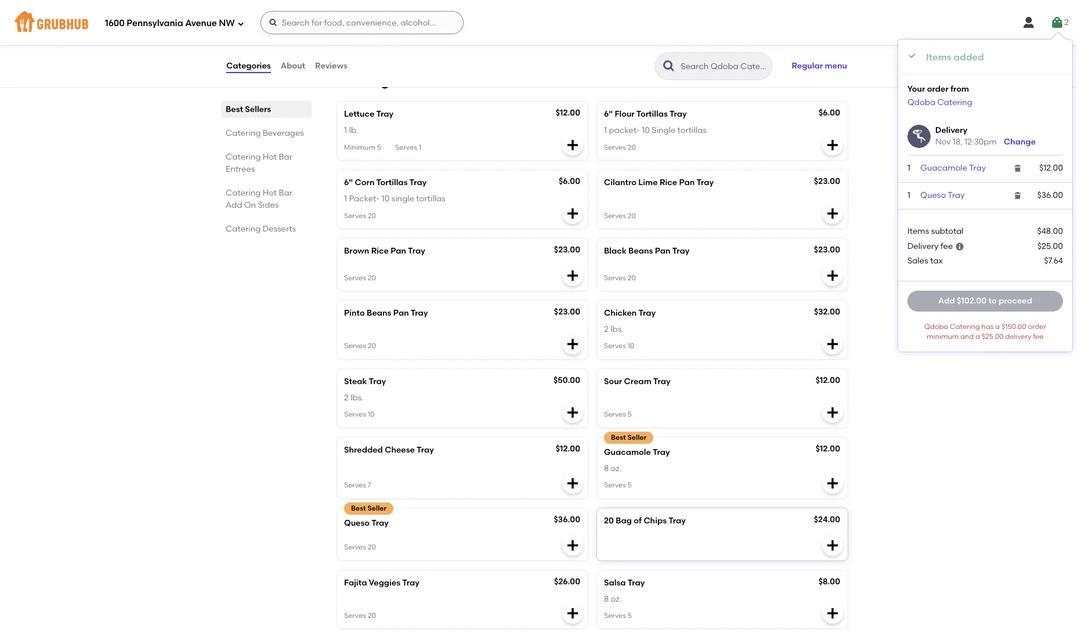 Task type: vqa. For each thing, say whether or not it's contained in the screenshot.
Sour
yes



Task type: locate. For each thing, give the bounding box(es) containing it.
2 vertical spatial 2
[[344, 393, 349, 403]]

minimum
[[344, 33, 376, 41], [344, 143, 376, 151]]

svg image
[[1023, 16, 1037, 30], [1051, 16, 1065, 30], [269, 18, 278, 27], [237, 20, 244, 27], [826, 28, 840, 42], [908, 51, 918, 60], [826, 138, 840, 152], [566, 207, 580, 221], [956, 242, 965, 252], [566, 269, 580, 283], [826, 269, 840, 283], [566, 337, 580, 351], [826, 337, 840, 351], [566, 406, 580, 420], [826, 406, 840, 420], [566, 476, 580, 490], [566, 539, 580, 553], [566, 607, 580, 621], [826, 607, 840, 621]]

reviews
[[315, 61, 348, 71]]

serves 10 down chicken
[[605, 342, 635, 350]]

1 horizontal spatial tortillas
[[678, 126, 707, 136]]

catering down best sellers
[[226, 128, 261, 138]]

1 minimum from the top
[[344, 33, 376, 41]]

1 vertical spatial fee
[[1034, 333, 1045, 341]]

1 horizontal spatial guacamole
[[921, 163, 968, 173]]

regular menu button
[[787, 53, 853, 79]]

entrees
[[226, 164, 255, 174]]

desserts
[[263, 224, 296, 234]]

items up delivery fee
[[908, 226, 930, 236]]

pennsylvania
[[127, 18, 183, 28]]

0 horizontal spatial fee
[[941, 242, 954, 252]]

0 horizontal spatial order
[[928, 84, 949, 94]]

minimum 5
[[344, 143, 381, 151]]

2 minimum from the top
[[344, 143, 376, 151]]

pinto beans pan tray
[[344, 308, 428, 318]]

$12.00 inside items added tooltip
[[1040, 163, 1064, 173]]

$6.00 for 1 packet- 10 single tortillas
[[819, 108, 841, 118]]

minimum down lb.
[[344, 143, 376, 151]]

1 8 from the top
[[605, 464, 609, 474]]

catering up entrees
[[226, 152, 261, 162]]

1 horizontal spatial seller
[[628, 434, 647, 442]]

pan right pinto at the left of page
[[394, 308, 409, 318]]

20
[[377, 33, 386, 41], [423, 33, 431, 41], [628, 143, 636, 151], [368, 212, 376, 220], [628, 212, 636, 220], [368, 274, 376, 282], [628, 274, 636, 282], [368, 342, 376, 350], [605, 516, 614, 526], [368, 544, 376, 552], [368, 612, 376, 620]]

$6.00
[[819, 108, 841, 118], [559, 177, 581, 186]]

beans for black
[[629, 246, 654, 256]]

best down sour
[[611, 434, 626, 442]]

change
[[1005, 137, 1037, 147]]

Search for food, convenience, alcohol... search field
[[261, 11, 464, 34]]

0 vertical spatial best seller
[[611, 434, 647, 442]]

1 vertical spatial tortillas
[[377, 178, 408, 188]]

tortillas
[[637, 109, 668, 119], [377, 178, 408, 188]]

0 vertical spatial fee
[[941, 242, 954, 252]]

qdoba up minimum
[[925, 323, 949, 331]]

$6.00 down menu
[[819, 108, 841, 118]]

0 vertical spatial add
[[442, 74, 468, 89]]

1 horizontal spatial 6"
[[605, 109, 613, 119]]

catering hot bar add on sides tab
[[226, 187, 307, 211]]

0 vertical spatial qdoba
[[908, 98, 936, 108]]

0 horizontal spatial sides
[[258, 200, 279, 210]]

regular menu
[[792, 61, 848, 71]]

serves 10 down steak
[[344, 411, 375, 419]]

10 down chicken tray
[[628, 342, 635, 350]]

1 horizontal spatial $36.00
[[1038, 190, 1064, 200]]

10 down '6" flour tortillas tray'
[[642, 126, 650, 136]]

0 vertical spatial oz.
[[611, 464, 622, 474]]

oz.
[[611, 464, 622, 474], [611, 595, 622, 604]]

queso down serves 7
[[344, 518, 370, 528]]

1 lb.
[[344, 126, 358, 136]]

2 vertical spatial best
[[351, 504, 366, 512]]

2 serves 5 from the top
[[605, 482, 632, 490]]

2 8 from the top
[[605, 595, 609, 604]]

0 horizontal spatial guacamole
[[605, 448, 651, 457]]

0 vertical spatial $6.00
[[819, 108, 841, 118]]

1 vertical spatial serves 5
[[605, 482, 632, 490]]

2 lbs. for chicken tray
[[605, 325, 624, 335]]

tortillas
[[678, 126, 707, 136], [417, 194, 446, 204]]

$6.00 left cilantro
[[559, 177, 581, 186]]

qdoba inside qdoba catering has a $150.00 order minimum and a $25.00 delivery fee
[[925, 323, 949, 331]]

hot
[[392, 74, 415, 89], [263, 152, 277, 162], [263, 188, 277, 198]]

$26.00
[[555, 577, 581, 587]]

catering
[[335, 74, 389, 89], [938, 98, 973, 108], [226, 128, 261, 138], [226, 152, 261, 162], [226, 188, 261, 198], [226, 224, 261, 234], [951, 323, 981, 331]]

8 oz. up bag
[[605, 464, 622, 474]]

seller down 7
[[368, 504, 387, 512]]

1 vertical spatial $6.00
[[559, 177, 581, 186]]

$25.00 up $7.64
[[1038, 242, 1064, 252]]

6" left flour
[[605, 109, 613, 119]]

1 8 oz. from the top
[[605, 464, 622, 474]]

catering inside qdoba catering has a $150.00 order minimum and a $25.00 delivery fee
[[951, 323, 981, 331]]

2 oz. from the top
[[611, 595, 622, 604]]

1 horizontal spatial $6.00
[[819, 108, 841, 118]]

2 horizontal spatial best
[[611, 434, 626, 442]]

queso down guacamole tray link in the right top of the page
[[921, 190, 947, 200]]

0 horizontal spatial 2
[[344, 393, 349, 403]]

serves 5 down sour
[[605, 411, 632, 419]]

6" left corn
[[344, 178, 353, 188]]

queso
[[921, 190, 947, 200], [344, 518, 370, 528]]

sales
[[908, 256, 929, 266]]

hot down catering beverages tab
[[263, 152, 277, 162]]

lb.
[[349, 126, 358, 136]]

queso tray down guacamole tray link in the right top of the page
[[921, 190, 965, 200]]

add inside button
[[939, 296, 956, 306]]

bar for catering hot bar add on sides tab
[[279, 188, 293, 198]]

$102.00
[[958, 296, 987, 306]]

serves 20 for cilantro lime rice pan tray
[[605, 212, 636, 220]]

0 vertical spatial seller
[[628, 434, 647, 442]]

2 horizontal spatial add
[[939, 296, 956, 306]]

catering beverages tab
[[226, 127, 307, 139]]

0 vertical spatial rice
[[660, 178, 678, 188]]

0 vertical spatial 8
[[605, 464, 609, 474]]

1 vertical spatial add
[[226, 200, 242, 210]]

sour cream tray
[[605, 377, 671, 387]]

1 horizontal spatial catering hot bar add on sides
[[335, 74, 524, 89]]

$25.00 down the 'has' on the right bottom of page
[[982, 333, 1004, 341]]

2 for $32.00
[[605, 325, 609, 335]]

1 horizontal spatial lbs.
[[611, 325, 624, 335]]

1 horizontal spatial fee
[[1034, 333, 1045, 341]]

fee
[[941, 242, 954, 252], [1034, 333, 1045, 341]]

fee down "subtotal"
[[941, 242, 954, 252]]

qdoba inside your order from qdoba catering
[[908, 98, 936, 108]]

$23.00 for brown rice pan tray
[[554, 245, 581, 255]]

bar for catering hot bar entrees tab
[[279, 152, 293, 162]]

$23.00
[[815, 177, 841, 186], [554, 245, 581, 255], [815, 245, 841, 255], [554, 307, 581, 317]]

seller for $12.00
[[628, 434, 647, 442]]

sides inside tab
[[258, 200, 279, 210]]

best inside tab
[[226, 105, 243, 114]]

0 vertical spatial tortillas
[[678, 126, 707, 136]]

queso tray down 7
[[344, 518, 389, 528]]

3 serves 5 from the top
[[605, 612, 632, 620]]

serves 20 for black beans pan tray
[[605, 274, 636, 282]]

$7.64
[[1045, 256, 1064, 266]]

1 vertical spatial delivery
[[908, 242, 939, 252]]

items for items subtotal
[[908, 226, 930, 236]]

guacamole
[[921, 163, 968, 173], [605, 448, 651, 457]]

$23.00 for black beans pan tray
[[815, 245, 841, 255]]

0 horizontal spatial $6.00
[[559, 177, 581, 186]]

1 vertical spatial 6"
[[344, 178, 353, 188]]

order up qdoba catering link
[[928, 84, 949, 94]]

flour
[[615, 109, 635, 119]]

add inside tab
[[226, 200, 242, 210]]

salsa
[[605, 578, 626, 588]]

0 vertical spatial serves 5
[[605, 411, 632, 419]]

single
[[392, 194, 415, 204]]

oz. up bag
[[611, 464, 622, 474]]

qdoba down your
[[908, 98, 936, 108]]

bag
[[616, 516, 632, 526]]

queso tray link
[[921, 190, 965, 200]]

2 vertical spatial bar
[[279, 188, 293, 198]]

0 vertical spatial order
[[928, 84, 949, 94]]

0 vertical spatial $25.00
[[1038, 242, 1064, 252]]

nov
[[936, 137, 952, 147]]

catering desserts
[[226, 224, 296, 234]]

rice right brown
[[371, 246, 389, 256]]

hot inside tab
[[263, 188, 277, 198]]

catering inside catering hot bar entrees
[[226, 152, 261, 162]]

6"
[[605, 109, 613, 119], [344, 178, 353, 188]]

0 horizontal spatial seller
[[368, 504, 387, 512]]

oz. for salsa
[[611, 595, 622, 604]]

2 vertical spatial hot
[[263, 188, 277, 198]]

delivery up 18,
[[936, 126, 968, 136]]

$6.00 for 1 packet- 10 single tortillas
[[559, 177, 581, 186]]

2 lbs. down steak
[[344, 393, 364, 403]]

1
[[344, 126, 347, 136], [605, 126, 607, 136], [419, 143, 422, 151], [908, 163, 911, 173], [908, 190, 911, 200], [344, 194, 347, 204]]

0 horizontal spatial $25.00
[[982, 333, 1004, 341]]

pinto
[[344, 308, 365, 318]]

6" corn tortillas tray
[[344, 178, 427, 188]]

serves 5 down "salsa"
[[605, 612, 632, 620]]

2 lbs. down chicken
[[605, 325, 624, 335]]

best seller down 7
[[351, 504, 387, 512]]

1 vertical spatial 8
[[605, 595, 609, 604]]

0 vertical spatial a
[[996, 323, 1001, 331]]

0 vertical spatial 2
[[1065, 17, 1070, 27]]

1 horizontal spatial tortillas
[[637, 109, 668, 119]]

add $102.00 to proceed button
[[908, 291, 1064, 312]]

1 vertical spatial $25.00
[[982, 333, 1004, 341]]

shredded
[[344, 445, 383, 455]]

0 vertical spatial hot
[[392, 74, 415, 89]]

1 vertical spatial best seller
[[351, 504, 387, 512]]

catering left 'desserts'
[[226, 224, 261, 234]]

items
[[927, 52, 952, 63], [908, 226, 930, 236]]

20 bag of chips tray
[[605, 516, 686, 526]]

lbs. down steak
[[351, 393, 364, 403]]

1 vertical spatial tortillas
[[417, 194, 446, 204]]

minimum up 'reviews'
[[344, 33, 376, 41]]

brown
[[344, 246, 369, 256]]

1 horizontal spatial queso
[[921, 190, 947, 200]]

0 vertical spatial delivery
[[936, 126, 968, 136]]

0 vertical spatial queso tray
[[921, 190, 965, 200]]

1 horizontal spatial best
[[351, 504, 366, 512]]

fee right delivery
[[1034, 333, 1045, 341]]

1 horizontal spatial on
[[471, 74, 488, 89]]

0 vertical spatial serves 10
[[605, 342, 635, 350]]

lbs. for steak
[[351, 393, 364, 403]]

best seller
[[611, 434, 647, 442], [351, 504, 387, 512]]

cheese
[[385, 445, 415, 455]]

tray
[[377, 109, 394, 119], [670, 109, 687, 119], [970, 163, 987, 173], [410, 178, 427, 188], [697, 178, 714, 188], [949, 190, 965, 200], [408, 246, 426, 256], [673, 246, 690, 256], [411, 308, 428, 318], [639, 308, 656, 318], [369, 377, 386, 387], [654, 377, 671, 387], [417, 445, 434, 455], [653, 448, 671, 457], [669, 516, 686, 526], [372, 518, 389, 528], [403, 578, 420, 588], [628, 578, 645, 588]]

categories button
[[226, 45, 272, 87]]

lbs. down chicken
[[611, 325, 624, 335]]

0 vertical spatial $36.00
[[1038, 190, 1064, 200]]

2 horizontal spatial 2
[[1065, 17, 1070, 27]]

0 vertical spatial 6"
[[605, 109, 613, 119]]

on inside tab
[[244, 200, 256, 210]]

0 vertical spatial on
[[471, 74, 488, 89]]

$12.00
[[556, 108, 581, 118], [1040, 163, 1064, 173], [816, 376, 841, 385], [556, 444, 581, 454], [816, 444, 841, 454]]

rice right lime
[[660, 178, 678, 188]]

5 down sour cream tray at the bottom right of the page
[[628, 411, 632, 419]]

0 vertical spatial tortillas
[[637, 109, 668, 119]]

bar inside tab
[[279, 188, 293, 198]]

a right the 'has' on the right bottom of page
[[996, 323, 1001, 331]]

0 horizontal spatial best seller
[[351, 504, 387, 512]]

add $102.00 to proceed
[[939, 296, 1033, 306]]

queso tray
[[921, 190, 965, 200], [344, 518, 389, 528]]

$23.00 for pinto beans pan tray
[[554, 307, 581, 317]]

catering down from
[[938, 98, 973, 108]]

serves 10
[[605, 342, 635, 350], [344, 411, 375, 419]]

catering up the and
[[951, 323, 981, 331]]

best left sellers
[[226, 105, 243, 114]]

catering up lettuce
[[335, 74, 389, 89]]

serves 20 for brown rice pan tray
[[344, 274, 376, 282]]

beans right black
[[629, 246, 654, 256]]

hot up lettuce tray
[[392, 74, 415, 89]]

1 vertical spatial order
[[1029, 323, 1047, 331]]

svg image inside 2 "button"
[[1051, 16, 1065, 30]]

2 vertical spatial serves 5
[[605, 612, 632, 620]]

0 vertical spatial items
[[927, 52, 952, 63]]

1 vertical spatial 2 lbs.
[[344, 393, 364, 403]]

delivery inside delivery nov 18, 12:30pm
[[936, 126, 968, 136]]

$25.00
[[1038, 242, 1064, 252], [982, 333, 1004, 341]]

your order from qdoba catering
[[908, 84, 973, 108]]

pan right black
[[655, 246, 671, 256]]

hot inside catering hot bar entrees
[[263, 152, 277, 162]]

5
[[377, 143, 381, 151], [628, 411, 632, 419], [628, 482, 632, 490], [628, 612, 632, 620]]

lbs.
[[611, 325, 624, 335], [351, 393, 364, 403]]

8 oz. down "salsa"
[[605, 595, 622, 604]]

tortillas for single
[[637, 109, 668, 119]]

0 vertical spatial sides
[[491, 74, 524, 89]]

1 vertical spatial lbs.
[[351, 393, 364, 403]]

seller down sour cream tray at the bottom right of the page
[[628, 434, 647, 442]]

oz. down "salsa"
[[611, 595, 622, 604]]

1 oz. from the top
[[611, 464, 622, 474]]

$36.00 left bag
[[554, 515, 581, 525]]

seller
[[628, 434, 647, 442], [368, 504, 387, 512]]

0 horizontal spatial a
[[976, 333, 981, 341]]

hot down catering hot bar entrees tab
[[263, 188, 277, 198]]

qdoba catering link
[[908, 98, 973, 108]]

1 horizontal spatial 2
[[605, 325, 609, 335]]

serves 10 for steak
[[344, 411, 375, 419]]

a right the and
[[976, 333, 981, 341]]

order up delivery
[[1029, 323, 1047, 331]]

1 horizontal spatial best seller
[[611, 434, 647, 442]]

tortillas for 6" flour tortillas tray
[[678, 126, 707, 136]]

0 vertical spatial guacamole tray
[[921, 163, 987, 173]]

0 horizontal spatial beans
[[367, 308, 392, 318]]

rice
[[660, 178, 678, 188], [371, 246, 389, 256]]

1 vertical spatial guacamole tray
[[605, 448, 671, 457]]

$36.00 inside items added tooltip
[[1038, 190, 1064, 200]]

0 vertical spatial 8 oz.
[[605, 464, 622, 474]]

serves 5 up bag
[[605, 482, 632, 490]]

1600
[[105, 18, 125, 28]]

0 horizontal spatial rice
[[371, 246, 389, 256]]

bar inside catering hot bar entrees
[[279, 152, 293, 162]]

beans
[[629, 246, 654, 256], [367, 308, 392, 318]]

0 vertical spatial catering hot bar add on sides
[[335, 74, 524, 89]]

1 vertical spatial $36.00
[[554, 515, 581, 525]]

bar
[[417, 74, 439, 89], [279, 152, 293, 162], [279, 188, 293, 198]]

guacamole tray
[[921, 163, 987, 173], [605, 448, 671, 457]]

1 vertical spatial hot
[[263, 152, 277, 162]]

0 vertical spatial best
[[226, 105, 243, 114]]

0 vertical spatial beans
[[629, 246, 654, 256]]

8 for salsa
[[605, 595, 609, 604]]

$150.00
[[1002, 323, 1027, 331]]

items left added
[[927, 52, 952, 63]]

pan for pinto beans pan tray
[[394, 308, 409, 318]]

items subtotal
[[908, 226, 964, 236]]

of
[[634, 516, 642, 526]]

6" for 6" corn tortillas tray
[[344, 178, 353, 188]]

0 horizontal spatial queso
[[344, 518, 370, 528]]

single
[[652, 126, 676, 136]]

chicken
[[605, 308, 637, 318]]

1 vertical spatial best
[[611, 434, 626, 442]]

svg image
[[566, 28, 580, 42], [566, 138, 580, 152], [1014, 164, 1023, 173], [1014, 191, 1023, 200], [826, 207, 840, 221], [826, 476, 840, 490], [826, 539, 840, 553]]

12:30pm
[[965, 137, 998, 147]]

1 vertical spatial sides
[[258, 200, 279, 210]]

1 vertical spatial on
[[244, 200, 256, 210]]

serves 20
[[399, 33, 431, 41], [605, 143, 636, 151], [344, 212, 376, 220], [605, 212, 636, 220], [344, 274, 376, 282], [605, 274, 636, 282], [344, 342, 376, 350], [344, 544, 376, 552], [344, 612, 376, 620]]

2 8 oz. from the top
[[605, 595, 622, 604]]

best down serves 7
[[351, 504, 366, 512]]

7
[[368, 482, 372, 490]]

0 horizontal spatial guacamole tray
[[605, 448, 671, 457]]

chips
[[644, 516, 667, 526]]

1 vertical spatial 8 oz.
[[605, 595, 622, 604]]

best seller down sour cream tray at the bottom right of the page
[[611, 434, 647, 442]]

beans right pinto at the left of page
[[367, 308, 392, 318]]

$36.00 up $48.00
[[1038, 190, 1064, 200]]

hot for catering hot bar entrees tab
[[263, 152, 277, 162]]

0 horizontal spatial tortillas
[[417, 194, 446, 204]]

2 vertical spatial add
[[939, 296, 956, 306]]

delivery up sales tax
[[908, 242, 939, 252]]

about
[[281, 61, 305, 71]]

0 vertical spatial queso
[[921, 190, 947, 200]]

serves 10 for chicken
[[605, 342, 635, 350]]

oz. for guacamole
[[611, 464, 622, 474]]

1 horizontal spatial beans
[[629, 246, 654, 256]]

0 horizontal spatial on
[[244, 200, 256, 210]]

pan right brown
[[391, 246, 407, 256]]

catering hot bar add on sides
[[335, 74, 524, 89], [226, 188, 293, 210]]

add
[[442, 74, 468, 89], [226, 200, 242, 210], [939, 296, 956, 306]]

1 vertical spatial seller
[[368, 504, 387, 512]]

pan
[[680, 178, 695, 188], [391, 246, 407, 256], [655, 246, 671, 256], [394, 308, 409, 318]]

1 vertical spatial 2
[[605, 325, 609, 335]]

2 lbs. for steak tray
[[344, 393, 364, 403]]

1 vertical spatial oz.
[[611, 595, 622, 604]]

serves 5
[[605, 411, 632, 419], [605, 482, 632, 490], [605, 612, 632, 620]]

hot for catering hot bar add on sides tab
[[263, 188, 277, 198]]



Task type: describe. For each thing, give the bounding box(es) containing it.
best seller for $12.00
[[611, 434, 647, 442]]

$8.00
[[819, 577, 841, 587]]

proceed
[[999, 296, 1033, 306]]

tax
[[931, 256, 944, 266]]

2 button
[[1051, 12, 1070, 33]]

best sellers tab
[[226, 103, 307, 116]]

delivery icon image
[[908, 125, 931, 148]]

subtotal
[[932, 226, 964, 236]]

5 up bag
[[628, 482, 632, 490]]

fee inside qdoba catering has a $150.00 order minimum and a $25.00 delivery fee
[[1034, 333, 1045, 341]]

18,
[[954, 137, 963, 147]]

1600 pennsylvania avenue nw
[[105, 18, 235, 28]]

$24.00
[[815, 515, 841, 525]]

1 horizontal spatial $25.00
[[1038, 242, 1064, 252]]

to
[[989, 296, 998, 306]]

1 packet- 10 single tortillas
[[605, 126, 707, 136]]

brown rice pan tray
[[344, 246, 426, 256]]

8 for guacamole
[[605, 464, 609, 474]]

sales tax
[[908, 256, 944, 266]]

corn
[[355, 178, 375, 188]]

best sellers
[[226, 105, 271, 114]]

packet-
[[609, 126, 640, 136]]

delivery fee
[[908, 242, 954, 252]]

pan for brown rice pan tray
[[391, 246, 407, 256]]

serves 20 for minimum 20
[[399, 33, 431, 41]]

categories
[[226, 61, 271, 71]]

change button
[[1005, 137, 1037, 148]]

lettuce
[[344, 109, 375, 119]]

1 horizontal spatial a
[[996, 323, 1001, 331]]

from
[[951, 84, 970, 94]]

delivery for fee
[[908, 242, 939, 252]]

about button
[[280, 45, 306, 87]]

pan for black beans pan tray
[[655, 246, 671, 256]]

search icon image
[[663, 59, 677, 73]]

items added tooltip
[[899, 33, 1073, 352]]

items for items added
[[927, 52, 952, 63]]

cream
[[625, 377, 652, 387]]

beans for pinto
[[367, 308, 392, 318]]

qdoba catering has a $150.00 order minimum and a $25.00 delivery fee
[[925, 323, 1047, 341]]

10 down 6" corn tortillas tray
[[382, 194, 390, 204]]

queso inside items added tooltip
[[921, 190, 947, 200]]

tortillas for 6" corn tortillas tray
[[417, 194, 446, 204]]

steak
[[344, 377, 367, 387]]

1 vertical spatial a
[[976, 333, 981, 341]]

delivery for nov
[[936, 126, 968, 136]]

steak tray
[[344, 377, 386, 387]]

$23.00 for cilantro lime rice pan tray
[[815, 177, 841, 186]]

1 packet- 10 single tortillas
[[344, 194, 446, 204]]

added
[[954, 52, 985, 63]]

lettuce tray
[[344, 109, 394, 119]]

items added
[[927, 52, 985, 63]]

your
[[908, 84, 926, 94]]

5 down salsa tray
[[628, 612, 632, 620]]

shredded cheese tray
[[344, 445, 434, 455]]

guacamole tray inside items added tooltip
[[921, 163, 987, 173]]

catering hot bar entrees
[[226, 152, 293, 174]]

guacamole inside items added tooltip
[[921, 163, 968, 173]]

8 oz. for salsa tray
[[605, 595, 622, 604]]

has
[[982, 323, 994, 331]]

catering inside your order from qdoba catering
[[938, 98, 973, 108]]

chicken tray
[[605, 308, 656, 318]]

6" for 6" flour tortillas tray
[[605, 109, 613, 119]]

0 horizontal spatial $36.00
[[554, 515, 581, 525]]

regular
[[792, 61, 824, 71]]

2 inside "button"
[[1065, 17, 1070, 27]]

best for $36.00
[[351, 504, 366, 512]]

catering down entrees
[[226, 188, 261, 198]]

best for $12.00
[[611, 434, 626, 442]]

beverages
[[263, 128, 304, 138]]

1 horizontal spatial sides
[[491, 74, 524, 89]]

and
[[961, 333, 975, 341]]

6" flour tortillas tray
[[605, 109, 687, 119]]

salsa tray
[[605, 578, 645, 588]]

1 vertical spatial queso
[[344, 518, 370, 528]]

catering desserts tab
[[226, 223, 307, 235]]

8 oz. for guacamole tray
[[605, 464, 622, 474]]

avenue
[[185, 18, 217, 28]]

$32.00
[[815, 307, 841, 317]]

catering hot bar entrees tab
[[226, 151, 307, 175]]

menu
[[825, 61, 848, 71]]

main navigation navigation
[[0, 0, 1079, 45]]

reviews button
[[315, 45, 348, 87]]

serves 20 for pinto beans pan tray
[[344, 342, 376, 350]]

seller for $36.00
[[368, 504, 387, 512]]

1 vertical spatial guacamole
[[605, 448, 651, 457]]

serves 5 for salsa
[[605, 612, 632, 620]]

0 vertical spatial bar
[[417, 74, 439, 89]]

serves 20 for queso tray
[[344, 544, 376, 552]]

tortillas for single
[[377, 178, 408, 188]]

5 left serves 1 in the top of the page
[[377, 143, 381, 151]]

sellers
[[245, 105, 271, 114]]

guacamole tray link
[[921, 163, 987, 173]]

minimum 20
[[344, 33, 386, 41]]

fajita
[[344, 578, 367, 588]]

sour
[[605, 377, 623, 387]]

catering hot bar add on sides inside catering hot bar add on sides tab
[[226, 188, 293, 210]]

nw
[[219, 18, 235, 28]]

minimum for minimum 5
[[344, 143, 376, 151]]

delivery
[[1006, 333, 1032, 341]]

$48.00
[[1038, 226, 1064, 236]]

1 serves 5 from the top
[[605, 411, 632, 419]]

black beans pan tray
[[605, 246, 690, 256]]

best seller for $36.00
[[351, 504, 387, 512]]

serves 1
[[395, 143, 422, 151]]

1 vertical spatial queso tray
[[344, 518, 389, 528]]

lime
[[639, 178, 658, 188]]

order inside qdoba catering has a $150.00 order minimum and a $25.00 delivery fee
[[1029, 323, 1047, 331]]

serves 5 for guacamole
[[605, 482, 632, 490]]

$25.00 inside qdoba catering has a $150.00 order minimum and a $25.00 delivery fee
[[982, 333, 1004, 341]]

delivery nov 18, 12:30pm
[[936, 126, 998, 147]]

cilantro lime rice pan tray
[[605, 178, 714, 188]]

fajita veggies tray
[[344, 578, 420, 588]]

2 for $50.00
[[344, 393, 349, 403]]

minimum for minimum 20
[[344, 33, 376, 41]]

queso tray inside items added tooltip
[[921, 190, 965, 200]]

veggies
[[369, 578, 401, 588]]

Search Qdoba Catering search field
[[680, 61, 769, 72]]

10 down steak tray
[[368, 411, 375, 419]]

black
[[605, 246, 627, 256]]

pan right lime
[[680, 178, 695, 188]]

1 vertical spatial rice
[[371, 246, 389, 256]]

order inside your order from qdoba catering
[[928, 84, 949, 94]]

cilantro
[[605, 178, 637, 188]]

lbs. for chicken
[[611, 325, 624, 335]]

serves 7
[[344, 482, 372, 490]]

minimum
[[928, 333, 959, 341]]

packet-
[[349, 194, 380, 204]]

serves 20 for fajita veggies tray
[[344, 612, 376, 620]]

$50.00
[[554, 376, 581, 385]]



